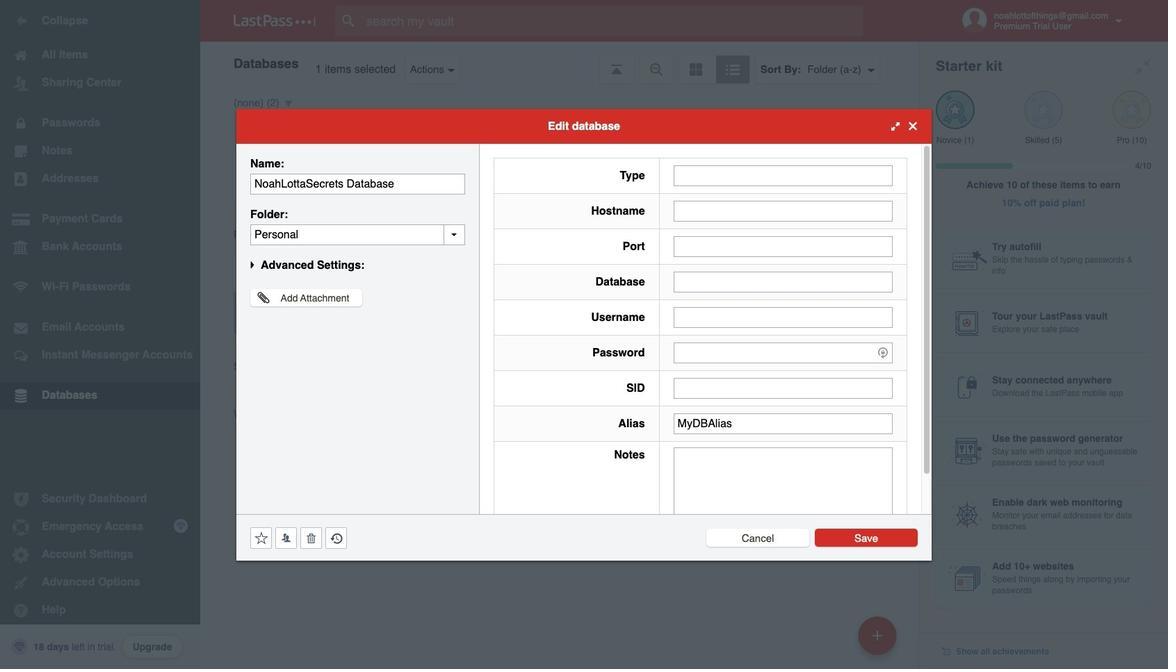 Task type: locate. For each thing, give the bounding box(es) containing it.
None text field
[[673, 165, 893, 186], [250, 173, 465, 194], [250, 224, 465, 245], [673, 378, 893, 399], [673, 413, 893, 434], [673, 447, 893, 534], [673, 165, 893, 186], [250, 173, 465, 194], [250, 224, 465, 245], [673, 378, 893, 399], [673, 413, 893, 434], [673, 447, 893, 534]]

None text field
[[673, 201, 893, 221], [673, 236, 893, 257], [673, 272, 893, 292], [673, 307, 893, 328], [673, 201, 893, 221], [673, 236, 893, 257], [673, 272, 893, 292], [673, 307, 893, 328]]

vault options navigation
[[200, 42, 919, 83]]

new item image
[[873, 631, 882, 641]]

None password field
[[673, 342, 893, 363]]

search my vault text field
[[335, 6, 891, 36]]

dialog
[[236, 109, 932, 561]]

lastpass image
[[234, 15, 316, 27]]



Task type: describe. For each thing, give the bounding box(es) containing it.
main navigation navigation
[[0, 0, 200, 670]]

Search search field
[[335, 6, 891, 36]]

new item navigation
[[853, 613, 905, 670]]



Task type: vqa. For each thing, say whether or not it's contained in the screenshot.
lastpass image
yes



